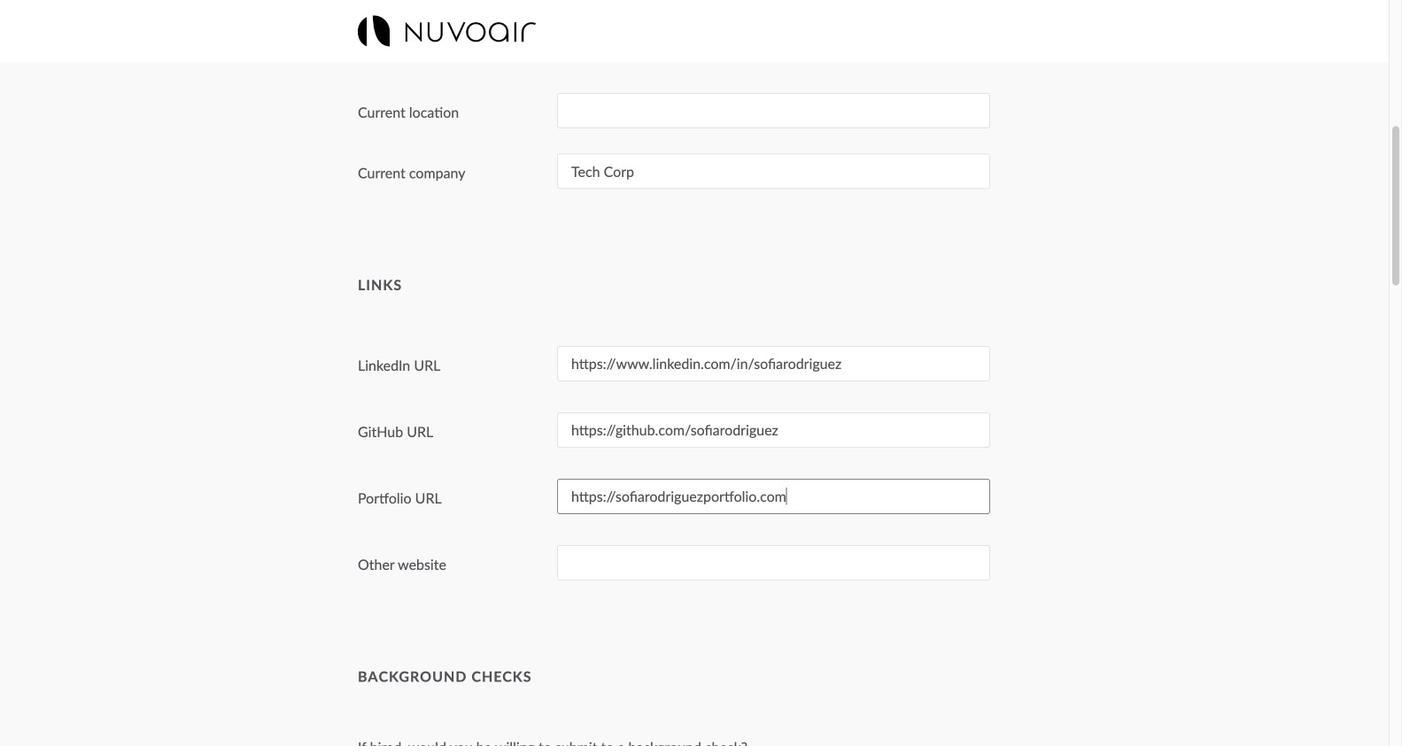Task type: vqa. For each thing, say whether or not it's contained in the screenshot.
paperclip image
no



Task type: locate. For each thing, give the bounding box(es) containing it.
None text field
[[557, 154, 990, 189], [557, 346, 990, 382], [557, 546, 990, 581], [557, 154, 990, 189], [557, 346, 990, 382], [557, 546, 990, 581]]

None text field
[[557, 27, 990, 62], [557, 93, 990, 129], [557, 413, 990, 448], [557, 479, 990, 515], [557, 27, 990, 62], [557, 93, 990, 129], [557, 413, 990, 448], [557, 479, 990, 515]]



Task type: describe. For each thing, give the bounding box(es) containing it.
nuvoair logo image
[[358, 16, 536, 47]]



